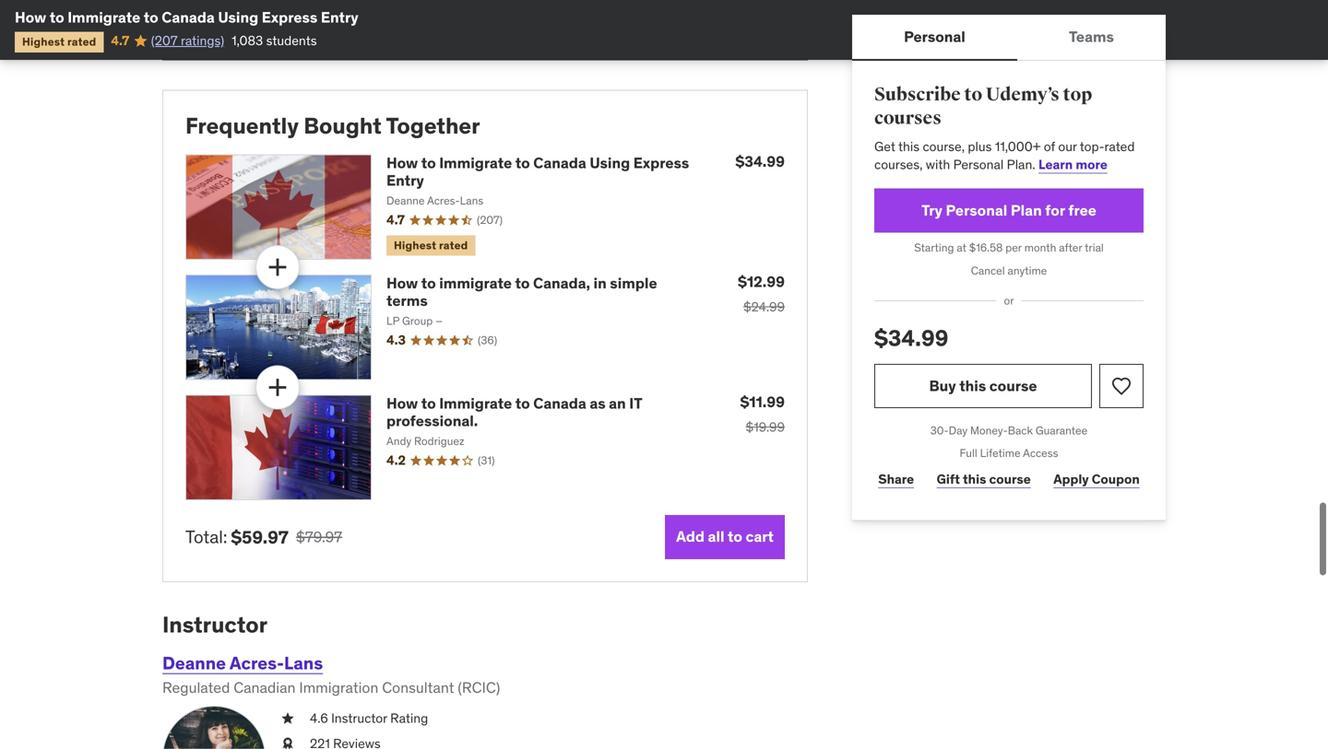 Task type: locate. For each thing, give the bounding box(es) containing it.
more
[[1076, 156, 1108, 173]]

share button
[[874, 462, 918, 498]]

this for gift
[[963, 471, 986, 488]]

lans
[[460, 194, 483, 208], [284, 653, 323, 675]]

how to immigrate to canada, in simple terms lp group –
[[386, 274, 657, 329]]

0 vertical spatial course
[[989, 377, 1037, 395]]

professional.
[[386, 412, 478, 431]]

teams
[[1069, 27, 1114, 46]]

canada inside how to immigrate to canada using express entry deanne acres-lans
[[533, 153, 586, 172]]

1 course from the top
[[989, 377, 1037, 395]]

access
[[1023, 447, 1058, 461]]

instructor
[[162, 611, 267, 639], [331, 710, 387, 727]]

0 horizontal spatial highest rated
[[22, 34, 96, 49]]

how inside how to immigrate to canada, in simple terms lp group –
[[386, 274, 418, 293]]

1 vertical spatial canada
[[533, 153, 586, 172]]

course
[[989, 377, 1037, 395], [989, 471, 1031, 488]]

course for buy this course
[[989, 377, 1037, 395]]

deanne up regulated
[[162, 653, 226, 675]]

1 vertical spatial personal
[[953, 156, 1004, 173]]

express
[[262, 8, 318, 27], [633, 153, 689, 172]]

highest
[[22, 34, 65, 49], [394, 238, 436, 253]]

tab list containing personal
[[852, 15, 1166, 61]]

4.2
[[386, 452, 406, 469]]

0 vertical spatial $34.99
[[735, 152, 785, 171]]

immigrate for how to immigrate to canada using express entry deanne acres-lans
[[439, 153, 512, 172]]

1 vertical spatial using
[[590, 153, 630, 172]]

using for how to immigrate to canada using express entry deanne acres-lans
[[590, 153, 630, 172]]

instructor up deanne acres-lans "link"
[[162, 611, 267, 639]]

it
[[629, 394, 642, 413]]

guarantee
[[1036, 424, 1088, 438]]

lans up immigration
[[284, 653, 323, 675]]

1 vertical spatial highest rated
[[394, 238, 468, 253]]

1 vertical spatial acres-
[[230, 653, 284, 675]]

0 vertical spatial entry
[[321, 8, 358, 27]]

2 vertical spatial immigrate
[[439, 394, 512, 413]]

1 horizontal spatial 4.7
[[386, 212, 405, 228]]

instructor down immigration
[[331, 710, 387, 727]]

acres-
[[427, 194, 460, 208], [230, 653, 284, 675]]

immigrate
[[68, 8, 140, 27], [439, 153, 512, 172], [439, 394, 512, 413]]

2 horizontal spatial rated
[[1105, 138, 1135, 155]]

with
[[926, 156, 950, 173]]

0 vertical spatial 4.7
[[111, 32, 129, 49]]

0 horizontal spatial using
[[218, 8, 258, 27]]

xsmall image down canadian
[[280, 735, 295, 750]]

0 horizontal spatial entry
[[321, 8, 358, 27]]

1 horizontal spatial using
[[590, 153, 630, 172]]

this inside "get this course, plus 11,000+ of our top-rated courses, with personal plan."
[[898, 138, 920, 155]]

acres- down together
[[427, 194, 460, 208]]

course inside button
[[989, 377, 1037, 395]]

how for how to immigrate to canada using express entry
[[15, 8, 46, 27]]

immigrate for how to immigrate to canada as an it professional. andy rodriguez
[[439, 394, 512, 413]]

canada
[[162, 8, 215, 27], [533, 153, 586, 172], [533, 394, 586, 413]]

1 vertical spatial this
[[959, 377, 986, 395]]

0 horizontal spatial highest
[[22, 34, 65, 49]]

how inside how to immigrate to canada as an it professional. andy rodriguez
[[386, 394, 418, 413]]

0 horizontal spatial acres-
[[230, 653, 284, 675]]

1 vertical spatial express
[[633, 153, 689, 172]]

1 vertical spatial entry
[[386, 171, 424, 190]]

acres- inside how to immigrate to canada using express entry deanne acres-lans
[[427, 194, 460, 208]]

apply coupon
[[1054, 471, 1140, 488]]

try
[[921, 201, 943, 220]]

learn more link
[[1039, 156, 1108, 173]]

1 vertical spatial xsmall image
[[280, 735, 295, 750]]

how to immigrate to canada using express entry deanne acres-lans
[[386, 153, 689, 208]]

this right buy
[[959, 377, 986, 395]]

1 horizontal spatial express
[[633, 153, 689, 172]]

0 horizontal spatial 4.7
[[111, 32, 129, 49]]

canada inside how to immigrate to canada as an it professional. andy rodriguez
[[533, 394, 586, 413]]

$59.97
[[231, 526, 289, 549]]

immigrate inside how to immigrate to canada as an it professional. andy rodriguez
[[439, 394, 512, 413]]

rated inside "get this course, plus 11,000+ of our top-rated courses, with personal plan."
[[1105, 138, 1135, 155]]

1 vertical spatial lans
[[284, 653, 323, 675]]

1 xsmall image from the top
[[280, 710, 295, 728]]

rated up immigrate
[[439, 238, 468, 253]]

1 horizontal spatial lans
[[460, 194, 483, 208]]

0 vertical spatial deanne
[[386, 194, 425, 208]]

simple
[[610, 274, 657, 293]]

buy this course
[[929, 377, 1037, 395]]

2 course from the top
[[989, 471, 1031, 488]]

1 vertical spatial rated
[[1105, 138, 1135, 155]]

0 vertical spatial immigrate
[[68, 8, 140, 27]]

plan
[[1011, 201, 1042, 220]]

express inside how to immigrate to canada using express entry deanne acres-lans
[[633, 153, 689, 172]]

acres- inside deanne acres-lans regulated canadian immigration consultant (rcic)
[[230, 653, 284, 675]]

this
[[898, 138, 920, 155], [959, 377, 986, 395], [963, 471, 986, 488]]

andy
[[386, 435, 411, 449]]

0 horizontal spatial lans
[[284, 653, 323, 675]]

lifetime
[[980, 447, 1021, 461]]

deanne down together
[[386, 194, 425, 208]]

0 vertical spatial rated
[[67, 34, 96, 49]]

1 vertical spatial course
[[989, 471, 1031, 488]]

1 vertical spatial 4.7
[[386, 212, 405, 228]]

1 vertical spatial $34.99
[[874, 325, 949, 352]]

$79.97
[[296, 528, 342, 547]]

this up courses,
[[898, 138, 920, 155]]

how for how to immigrate to canada using express entry deanne acres-lans
[[386, 153, 418, 172]]

1 vertical spatial immigrate
[[439, 153, 512, 172]]

1 vertical spatial instructor
[[331, 710, 387, 727]]

gift
[[937, 471, 960, 488]]

day
[[949, 424, 968, 438]]

0 horizontal spatial instructor
[[162, 611, 267, 639]]

free
[[1068, 201, 1097, 220]]

wishlist image
[[1110, 375, 1133, 397]]

acres- up canadian
[[230, 653, 284, 675]]

rated up more
[[1105, 138, 1135, 155]]

frequently
[[185, 112, 299, 140]]

course down lifetime
[[989, 471, 1031, 488]]

add all to cart button
[[665, 515, 785, 560]]

4.6 instructor rating
[[310, 710, 428, 727]]

full
[[960, 447, 977, 461]]

0 horizontal spatial deanne
[[162, 653, 226, 675]]

0 horizontal spatial express
[[262, 8, 318, 27]]

2 vertical spatial canada
[[533, 394, 586, 413]]

4.7 up terms
[[386, 212, 405, 228]]

to
[[50, 8, 64, 27], [144, 8, 158, 27], [964, 83, 982, 106], [421, 153, 436, 172], [515, 153, 530, 172], [421, 274, 436, 293], [515, 274, 530, 293], [421, 394, 436, 413], [515, 394, 530, 413], [728, 528, 742, 547]]

rated
[[67, 34, 96, 49], [1105, 138, 1135, 155], [439, 238, 468, 253]]

tab list
[[852, 15, 1166, 61]]

2 vertical spatial personal
[[946, 201, 1007, 220]]

course for gift this course
[[989, 471, 1031, 488]]

4.7 left (207
[[111, 32, 129, 49]]

1 horizontal spatial highest
[[394, 238, 436, 253]]

1 horizontal spatial instructor
[[331, 710, 387, 727]]

plus
[[968, 138, 992, 155]]

(rcic)
[[458, 679, 500, 698]]

0 vertical spatial personal
[[904, 27, 966, 46]]

buy
[[929, 377, 956, 395]]

personal up $16.58
[[946, 201, 1007, 220]]

0 vertical spatial acres-
[[427, 194, 460, 208]]

personal button
[[852, 15, 1017, 59]]

immigrate inside how to immigrate to canada using express entry deanne acres-lans
[[439, 153, 512, 172]]

deanne
[[386, 194, 425, 208], [162, 653, 226, 675]]

how inside how to immigrate to canada using express entry deanne acres-lans
[[386, 153, 418, 172]]

$12.99
[[738, 272, 785, 291]]

$12.99 $24.99
[[738, 272, 785, 315]]

1 horizontal spatial entry
[[386, 171, 424, 190]]

cancel
[[971, 264, 1005, 278]]

2 vertical spatial this
[[963, 471, 986, 488]]

1 horizontal spatial acres-
[[427, 194, 460, 208]]

entry
[[321, 8, 358, 27], [386, 171, 424, 190]]

back
[[1008, 424, 1033, 438]]

1 horizontal spatial highest rated
[[394, 238, 468, 253]]

lans up (207)
[[460, 194, 483, 208]]

get this course, plus 11,000+ of our top-rated courses, with personal plan.
[[874, 138, 1135, 173]]

entry for how to immigrate to canada using express entry deanne acres-lans
[[386, 171, 424, 190]]

canada for how to immigrate to canada using express entry deanne acres-lans
[[533, 153, 586, 172]]

this inside button
[[959, 377, 986, 395]]

or
[[1004, 294, 1014, 308]]

(207)
[[477, 213, 503, 227]]

30-
[[930, 424, 949, 438]]

personal down plus
[[953, 156, 1004, 173]]

0 vertical spatial using
[[218, 8, 258, 27]]

0 vertical spatial xsmall image
[[280, 710, 295, 728]]

courses,
[[874, 156, 923, 173]]

express for how to immigrate to canada using express entry
[[262, 8, 318, 27]]

207 reviews element
[[477, 213, 503, 228]]

students
[[266, 32, 317, 49]]

1 vertical spatial highest
[[394, 238, 436, 253]]

for
[[1045, 201, 1065, 220]]

0 vertical spatial this
[[898, 138, 920, 155]]

2 vertical spatial rated
[[439, 238, 468, 253]]

this right gift
[[963, 471, 986, 488]]

using
[[218, 8, 258, 27], [590, 153, 630, 172]]

personal up subscribe
[[904, 27, 966, 46]]

cart
[[746, 528, 774, 547]]

share
[[878, 471, 914, 488]]

express for how to immigrate to canada using express entry deanne acres-lans
[[633, 153, 689, 172]]

using inside how to immigrate to canada using express entry deanne acres-lans
[[590, 153, 630, 172]]

course up back
[[989, 377, 1037, 395]]

immigration
[[299, 679, 379, 698]]

coupon
[[1092, 471, 1140, 488]]

0 vertical spatial highest
[[22, 34, 65, 49]]

entry inside how to immigrate to canada using express entry deanne acres-lans
[[386, 171, 424, 190]]

lans inside how to immigrate to canada using express entry deanne acres-lans
[[460, 194, 483, 208]]

xsmall image left 4.6
[[280, 710, 295, 728]]

xsmall image
[[280, 710, 295, 728], [280, 735, 295, 750]]

this for get
[[898, 138, 920, 155]]

all
[[708, 528, 724, 547]]

trial
[[1085, 241, 1104, 255]]

how
[[15, 8, 46, 27], [386, 153, 418, 172], [386, 274, 418, 293], [386, 394, 418, 413]]

0 vertical spatial express
[[262, 8, 318, 27]]

0 vertical spatial canada
[[162, 8, 215, 27]]

rated left (207
[[67, 34, 96, 49]]

1 vertical spatial deanne
[[162, 653, 226, 675]]

how for how to immigrate to canada as an it professional. andy rodriguez
[[386, 394, 418, 413]]

1 horizontal spatial deanne
[[386, 194, 425, 208]]

(31)
[[478, 454, 495, 468]]

0 vertical spatial lans
[[460, 194, 483, 208]]



Task type: vqa. For each thing, say whether or not it's contained in the screenshot.
6
no



Task type: describe. For each thing, give the bounding box(es) containing it.
4.6
[[310, 710, 328, 727]]

this for buy
[[959, 377, 986, 395]]

subscribe
[[874, 83, 961, 106]]

in
[[594, 274, 607, 293]]

$16.58
[[969, 241, 1003, 255]]

how to immigrate to canada as an it professional. andy rodriguez
[[386, 394, 642, 449]]

try personal plan for free
[[921, 201, 1097, 220]]

immigrate for how to immigrate to canada using express entry
[[68, 8, 140, 27]]

$19.99
[[746, 419, 785, 436]]

lans inside deanne acres-lans regulated canadian immigration consultant (rcic)
[[284, 653, 323, 675]]

as
[[590, 394, 606, 413]]

month
[[1024, 241, 1056, 255]]

ratings)
[[181, 32, 224, 49]]

how to immigrate to canada using express entry
[[15, 8, 358, 27]]

11,000+
[[995, 138, 1041, 155]]

add all to cart
[[676, 528, 774, 547]]

frequently bought together
[[185, 112, 480, 140]]

immigrate
[[439, 274, 512, 293]]

deanne acres-lans link
[[162, 653, 323, 675]]

4.3
[[386, 332, 406, 349]]

gift this course link
[[933, 462, 1035, 498]]

to inside add all to cart 'button'
[[728, 528, 742, 547]]

terms
[[386, 291, 428, 310]]

2 xsmall image from the top
[[280, 735, 295, 750]]

(207 ratings)
[[151, 32, 224, 49]]

total: $59.97 $79.97
[[185, 526, 342, 549]]

30-day money-back guarantee full lifetime access
[[930, 424, 1088, 461]]

1 horizontal spatial rated
[[439, 238, 468, 253]]

entry for how to immigrate to canada using express entry
[[321, 8, 358, 27]]

course,
[[923, 138, 965, 155]]

1,083
[[232, 32, 263, 49]]

0 horizontal spatial rated
[[67, 34, 96, 49]]

consultant
[[382, 679, 454, 698]]

how to immigrate to canada, in simple terms link
[[386, 274, 657, 310]]

0 horizontal spatial $34.99
[[735, 152, 785, 171]]

(36)
[[478, 333, 497, 348]]

money-
[[970, 424, 1008, 438]]

$11.99 $19.99
[[740, 393, 785, 436]]

udemy's
[[986, 83, 1060, 106]]

starting
[[914, 241, 954, 255]]

buy this course button
[[874, 364, 1092, 408]]

regulated
[[162, 679, 230, 698]]

canadian
[[234, 679, 296, 698]]

36 reviews element
[[478, 333, 497, 348]]

get
[[874, 138, 895, 155]]

deanne inside how to immigrate to canada using express entry deanne acres-lans
[[386, 194, 425, 208]]

deanne inside deanne acres-lans regulated canadian immigration consultant (rcic)
[[162, 653, 226, 675]]

0 vertical spatial instructor
[[162, 611, 267, 639]]

courses
[[874, 107, 942, 130]]

top
[[1063, 83, 1092, 106]]

apply
[[1054, 471, 1089, 488]]

together
[[386, 112, 480, 140]]

plan.
[[1007, 156, 1035, 173]]

learn
[[1039, 156, 1073, 173]]

lp
[[386, 314, 399, 329]]

subscribe to udemy's top courses
[[874, 83, 1092, 130]]

31 reviews element
[[478, 453, 495, 469]]

add
[[676, 528, 705, 547]]

our
[[1058, 138, 1077, 155]]

deanne acres-lans regulated canadian immigration consultant (rcic)
[[162, 653, 500, 698]]

top-
[[1080, 138, 1105, 155]]

using for how to immigrate to canada using express entry
[[218, 8, 258, 27]]

1 horizontal spatial $34.99
[[874, 325, 949, 352]]

canada,
[[533, 274, 590, 293]]

1,083 students
[[232, 32, 317, 49]]

–
[[435, 314, 443, 329]]

try personal plan for free link
[[874, 189, 1144, 233]]

to inside subscribe to udemy's top courses
[[964, 83, 982, 106]]

4.7 for (207)
[[386, 212, 405, 228]]

total:
[[185, 526, 227, 548]]

per
[[1006, 241, 1022, 255]]

(207
[[151, 32, 178, 49]]

4.7 for (207 ratings)
[[111, 32, 129, 49]]

canada for how to immigrate to canada using express entry
[[162, 8, 215, 27]]

teams button
[[1017, 15, 1166, 59]]

how to immigrate to canada as an it professional. link
[[386, 394, 642, 431]]

personal inside button
[[904, 27, 966, 46]]

how for how to immigrate to canada, in simple terms lp group –
[[386, 274, 418, 293]]

an
[[609, 394, 626, 413]]

0 vertical spatial highest rated
[[22, 34, 96, 49]]

rodriguez
[[414, 435, 464, 449]]

after
[[1059, 241, 1082, 255]]

canada for how to immigrate to canada as an it professional. andy rodriguez
[[533, 394, 586, 413]]

learn more
[[1039, 156, 1108, 173]]

of
[[1044, 138, 1055, 155]]

personal inside "get this course, plus 11,000+ of our top-rated courses, with personal plan."
[[953, 156, 1004, 173]]

apply coupon button
[[1050, 462, 1144, 498]]

$11.99
[[740, 393, 785, 412]]

at
[[957, 241, 967, 255]]

anytime
[[1008, 264, 1047, 278]]



